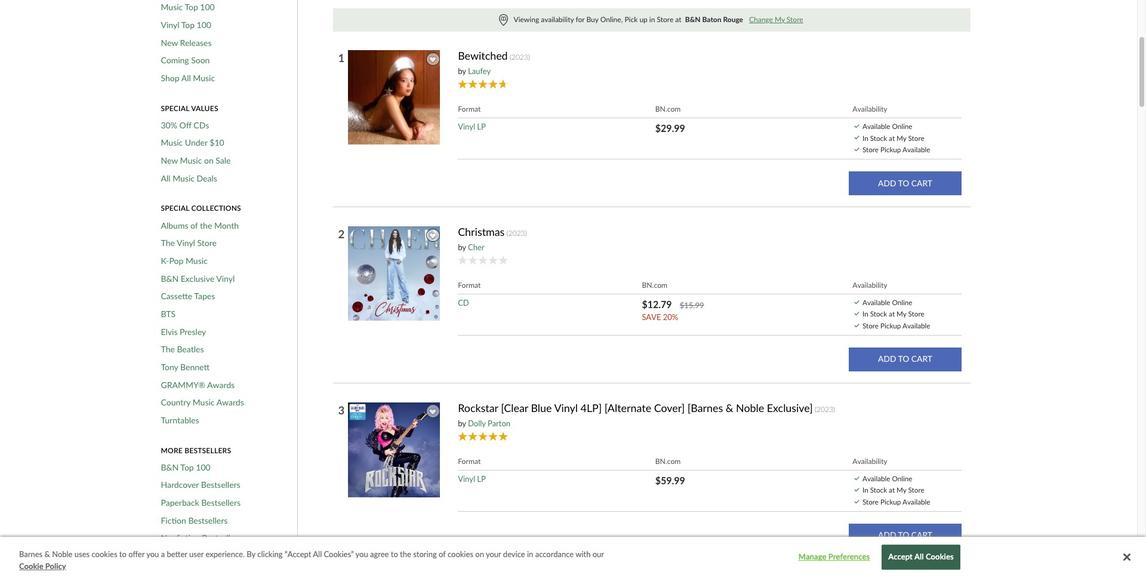Task type: vqa. For each thing, say whether or not it's contained in the screenshot.
2
yes



Task type: locate. For each thing, give the bounding box(es) containing it.
0 horizontal spatial you
[[146, 549, 159, 559]]

0 vertical spatial online
[[893, 122, 913, 130]]

the for the vinyl store
[[161, 238, 175, 248]]

availability
[[853, 105, 888, 113], [853, 281, 888, 290], [853, 457, 888, 466]]

(2023) inside bewitched (2023) by laufey
[[510, 52, 530, 61]]

100
[[200, 2, 215, 12], [197, 20, 211, 30], [196, 462, 211, 472]]

3 in stock at my store from the top
[[863, 486, 925, 494]]

1 my store from the top
[[897, 134, 925, 142]]

b&n
[[161, 273, 179, 283], [161, 462, 179, 472]]

1 horizontal spatial to
[[391, 549, 398, 559]]

my store for rockstar [clear blue vinyl 4lp] [alternate cover] [barnes & noble exclusive]
[[897, 486, 925, 494]]

format for bewitched
[[458, 105, 481, 113]]

3 available online from the top
[[863, 474, 913, 482]]

available
[[863, 122, 891, 130], [903, 145, 931, 154], [863, 298, 891, 306], [903, 321, 931, 330], [863, 474, 891, 482], [903, 497, 931, 506]]

lp down dolly
[[477, 474, 486, 484]]

in inside barnes & noble uses cookies to offer you a better user experience. by clicking "accept all cookies" you agree to the storing of cookies on your device in accordance with our cookie policy
[[527, 549, 534, 559]]

2 vinyl lp link from the top
[[458, 474, 486, 484]]

1 availability from the top
[[853, 105, 888, 113]]

under
[[185, 138, 208, 148]]

1 lp from the top
[[477, 122, 486, 131]]

3 format from the top
[[458, 457, 481, 466]]

2 available online from the top
[[863, 298, 913, 306]]

1 cookies from the left
[[92, 549, 117, 559]]

$29.99 link
[[656, 122, 686, 134]]

2 in stock at my store from the top
[[863, 310, 925, 318]]

k-
[[161, 256, 169, 266]]

noble up policy
[[52, 549, 73, 559]]

1 vertical spatial in
[[527, 549, 534, 559]]

b&n for b&n top 100
[[161, 462, 179, 472]]

top down "more bestsellers"
[[181, 462, 194, 472]]

1 the from the top
[[161, 238, 175, 248]]

0 horizontal spatial &
[[45, 549, 50, 559]]

2 vertical spatial format
[[458, 457, 481, 466]]

2 vertical spatial 100
[[196, 462, 211, 472]]

music
[[161, 2, 183, 12], [193, 73, 215, 83], [161, 138, 183, 148], [180, 155, 202, 165], [173, 173, 195, 183], [186, 256, 208, 266], [193, 397, 215, 407]]

3 online from the top
[[893, 474, 913, 482]]

bewitched link
[[458, 49, 508, 62]]

you left a
[[146, 549, 159, 559]]

1 in from the top
[[863, 134, 869, 142]]

1 stock from the top
[[871, 134, 888, 142]]

format up cd link
[[458, 281, 481, 290]]

1 vertical spatial b&n
[[161, 462, 179, 472]]

bewitched image
[[347, 49, 443, 145]]

bestsellers up b&n top 100 at the bottom of page
[[185, 446, 231, 455]]

turntables
[[161, 415, 199, 425]]

1 horizontal spatial noble
[[736, 401, 765, 414]]

the inside "link"
[[161, 344, 175, 354]]

up
[[640, 15, 648, 24]]

cds
[[194, 120, 209, 130]]

0 vertical spatial the
[[200, 220, 212, 230]]

1 horizontal spatial cookies
[[448, 549, 474, 559]]

bn.com up $29.99 link at the right top of the page
[[656, 105, 681, 113]]

2 vertical spatial by
[[458, 418, 466, 428]]

0 vertical spatial top
[[185, 2, 198, 12]]

1 vertical spatial in
[[863, 310, 869, 318]]

2 vertical spatial in stock at my store
[[863, 486, 925, 494]]

format for rockstar
[[458, 457, 481, 466]]

3 check image from the top
[[855, 324, 860, 327]]

0 vertical spatial in
[[863, 134, 869, 142]]

agree
[[370, 549, 389, 559]]

tapes
[[194, 291, 215, 301]]

vinyl lp link down dolly
[[458, 474, 486, 484]]

2 format from the top
[[458, 281, 481, 290]]

0 vertical spatial store pickup available
[[863, 145, 931, 154]]

1 vertical spatial online
[[893, 298, 913, 306]]

check image
[[855, 124, 860, 128], [855, 136, 860, 139], [855, 147, 860, 151], [855, 500, 860, 503]]

elvis presley link
[[161, 326, 206, 337]]

$29.99
[[656, 122, 686, 134]]

format down dolly
[[458, 457, 481, 466]]

in for christmas
[[863, 310, 869, 318]]

None submit
[[849, 171, 962, 195], [849, 347, 962, 371], [849, 524, 962, 547], [849, 171, 962, 195], [849, 347, 962, 371], [849, 524, 962, 547]]

1 vertical spatial my store
[[897, 310, 925, 318]]

1 vertical spatial the
[[400, 549, 411, 559]]

2 special from the top
[[161, 204, 190, 213]]

at
[[676, 15, 682, 24], [889, 134, 895, 142], [889, 310, 895, 318], [889, 486, 895, 494]]

vinyl lp link
[[458, 122, 486, 131], [458, 474, 486, 484]]

noble inside 'rockstar [clear blue vinyl 4lp] [alternate cover] [barnes & noble exclusive] (2023) by dolly parton'
[[736, 401, 765, 414]]

the left storing
[[400, 549, 411, 559]]

0 vertical spatial &
[[726, 401, 734, 414]]

of right storing
[[439, 549, 446, 559]]

noble inside barnes & noble uses cookies to offer you a better user experience. by clicking "accept all cookies" you agree to the storing of cookies on your device in accordance with our cookie policy
[[52, 549, 73, 559]]

by
[[247, 549, 256, 559]]

1 vertical spatial &
[[45, 549, 50, 559]]

1 pickup from the top
[[881, 145, 902, 154]]

0 horizontal spatial of
[[191, 220, 198, 230]]

0 vertical spatial in
[[650, 15, 655, 24]]

accept
[[889, 552, 913, 562]]

0 vertical spatial lp
[[477, 122, 486, 131]]

rockstar [clear blue vinyl 4lp] [alternate cover] [barnes & noble exclusive] (2023) by dolly parton
[[458, 401, 836, 428]]

bn.com up $12.79 link
[[642, 281, 668, 290]]

1 vertical spatial stock
[[871, 310, 888, 318]]

0 vertical spatial available online
[[863, 122, 913, 130]]

1 vertical spatial store pickup available
[[863, 321, 931, 330]]

3 my store from the top
[[897, 486, 925, 494]]

2 my store from the top
[[897, 310, 925, 318]]

grammy®
[[161, 380, 205, 390]]

ny times® bestsellers link
[[161, 551, 244, 561]]

2 vertical spatial available online
[[863, 474, 913, 482]]

1 by from the top
[[458, 66, 466, 76]]

2 vertical spatial top
[[181, 462, 194, 472]]

presley
[[180, 326, 206, 337]]

2 stock from the top
[[871, 310, 888, 318]]

special up the albums
[[161, 204, 190, 213]]

by inside bewitched (2023) by laufey
[[458, 66, 466, 76]]

bn.com up $59.99
[[656, 457, 681, 466]]

b&n exclusive vinyl
[[161, 273, 235, 283]]

lp down laufey link
[[477, 122, 486, 131]]

music down 30%
[[161, 138, 183, 148]]

vinyl
[[161, 20, 179, 30], [458, 122, 475, 131], [177, 238, 195, 248], [216, 273, 235, 283], [554, 401, 578, 414], [458, 474, 475, 484]]

0 vertical spatial vinyl lp link
[[458, 122, 486, 131]]

2 pickup from the top
[[881, 321, 902, 330]]

1 new from the top
[[161, 37, 178, 48]]

vinyl right blue
[[554, 401, 578, 414]]

1 vertical spatial top
[[181, 20, 195, 30]]

1 vertical spatial bn.com
[[642, 281, 668, 290]]

bestsellers for fiction bestsellers
[[188, 515, 228, 525]]

in right "device"
[[527, 549, 534, 559]]

bopis small image
[[499, 14, 508, 26]]

1 vertical spatial available online
[[863, 298, 913, 306]]

1 vertical spatial (2023)
[[507, 229, 527, 238]]

0 vertical spatial awards
[[207, 380, 235, 390]]

by for bewitched
[[458, 66, 466, 76]]

3
[[338, 403, 345, 417]]

0 vertical spatial of
[[191, 220, 198, 230]]

1 online from the top
[[893, 122, 913, 130]]

1 special from the top
[[161, 104, 190, 113]]

new up coming
[[161, 37, 178, 48]]

albums of the month
[[161, 220, 239, 230]]

store pickup available for rockstar [clear blue vinyl 4lp] [alternate cover] [barnes & noble exclusive]
[[863, 497, 931, 506]]

2 vertical spatial bn.com
[[656, 457, 681, 466]]

2 vertical spatial online
[[893, 474, 913, 482]]

100 up hardcover bestsellers on the bottom left
[[196, 462, 211, 472]]

2 check image from the top
[[855, 136, 860, 139]]

1 available online from the top
[[863, 122, 913, 130]]

2 store pickup available from the top
[[863, 321, 931, 330]]

by left cher
[[458, 242, 466, 252]]

0 vertical spatial format
[[458, 105, 481, 113]]

bestsellers for more bestsellers
[[185, 446, 231, 455]]

music up vinyl top 100
[[161, 2, 183, 12]]

(2023) right bewitched link
[[510, 52, 530, 61]]

$10
[[210, 138, 224, 148]]

fiction bestsellers link
[[161, 515, 228, 526]]

vinyl top 100 link
[[161, 20, 211, 30]]

0 vertical spatial b&n
[[161, 273, 179, 283]]

the
[[200, 220, 212, 230], [400, 549, 411, 559]]

4 check image from the top
[[855, 500, 860, 503]]

100 for vinyl top 100
[[197, 20, 211, 30]]

3 pickup from the top
[[881, 497, 902, 506]]

1 vertical spatial vinyl lp link
[[458, 474, 486, 484]]

format for christmas
[[458, 281, 481, 290]]

0 vertical spatial the
[[161, 238, 175, 248]]

by left dolly
[[458, 418, 466, 428]]

1 b&n from the top
[[161, 273, 179, 283]]

vinyl down dolly
[[458, 474, 475, 484]]

top down music top 100 link
[[181, 20, 195, 30]]

online for rockstar [clear blue vinyl 4lp] [alternate cover] [barnes & noble exclusive]
[[893, 474, 913, 482]]

vinyl top 100
[[161, 20, 211, 30]]

&
[[726, 401, 734, 414], [45, 549, 50, 559]]

1 check image from the top
[[855, 300, 860, 304]]

$12.79
[[642, 299, 672, 310]]

store pickup available for bewitched
[[863, 145, 931, 154]]

0 vertical spatial special
[[161, 104, 190, 113]]

you left agree
[[356, 549, 368, 559]]

the for the beatles
[[161, 344, 175, 354]]

by left laufey
[[458, 66, 466, 76]]

0 horizontal spatial the
[[200, 220, 212, 230]]

online for christmas
[[893, 298, 913, 306]]

on left sale
[[204, 155, 214, 165]]

(2023) right exclusive]
[[815, 405, 836, 414]]

2 by from the top
[[458, 242, 466, 252]]

awards up country music awards at the bottom
[[207, 380, 235, 390]]

1 vinyl lp from the top
[[458, 122, 486, 131]]

by inside 'rockstar [clear blue vinyl 4lp] [alternate cover] [barnes & noble exclusive] (2023) by dolly parton'
[[458, 418, 466, 428]]

bestsellers down hardcover bestsellers link
[[201, 498, 241, 508]]

0 vertical spatial in stock at my store
[[863, 134, 925, 142]]

0 horizontal spatial in
[[527, 549, 534, 559]]

cassette tapes link
[[161, 291, 215, 301]]

format down laufey
[[458, 105, 481, 113]]

you
[[146, 549, 159, 559], [356, 549, 368, 559]]

0 vertical spatial vinyl lp
[[458, 122, 486, 131]]

all right "accept on the bottom left
[[313, 549, 322, 559]]

0 vertical spatial noble
[[736, 401, 765, 414]]

(2023) inside the christmas (2023) by cher
[[507, 229, 527, 238]]

cher
[[468, 242, 485, 252]]

b&n down the k-
[[161, 273, 179, 283]]

1 vertical spatial in stock at my store
[[863, 310, 925, 318]]

100 up vinyl top 100
[[200, 2, 215, 12]]

the down elvis
[[161, 344, 175, 354]]

my store
[[897, 134, 925, 142], [897, 310, 925, 318], [897, 486, 925, 494]]

0 vertical spatial (2023)
[[510, 52, 530, 61]]

cookies left 'your'
[[448, 549, 474, 559]]

2 b&n from the top
[[161, 462, 179, 472]]

30%
[[161, 120, 177, 130]]

0 vertical spatial new
[[161, 37, 178, 48]]

of down special collections
[[191, 220, 198, 230]]

0 vertical spatial pickup
[[881, 145, 902, 154]]

3 stock from the top
[[871, 486, 888, 494]]

the up the k-
[[161, 238, 175, 248]]

& right [barnes
[[726, 401, 734, 414]]

1 vertical spatial format
[[458, 281, 481, 290]]

2 you from the left
[[356, 549, 368, 559]]

1 vertical spatial the
[[161, 344, 175, 354]]

top for b&n
[[181, 462, 194, 472]]

all inside barnes & noble uses cookies to offer you a better user experience. by clicking "accept all cookies" you agree to the storing of cookies on your device in accordance with our cookie policy
[[313, 549, 322, 559]]

0 vertical spatial my store
[[897, 134, 925, 142]]

on left 'your'
[[476, 549, 484, 559]]

bestsellers left the by at bottom left
[[205, 551, 244, 561]]

1 vertical spatial new
[[161, 155, 178, 165]]

values
[[191, 104, 218, 113]]

2 availability from the top
[[853, 281, 888, 290]]

to left offer
[[119, 549, 127, 559]]

all down new music on sale link
[[161, 173, 171, 183]]

1 horizontal spatial the
[[400, 549, 411, 559]]

blue
[[531, 401, 552, 414]]

all music deals
[[161, 173, 217, 183]]

1 vertical spatial lp
[[477, 474, 486, 484]]

new up all music deals
[[161, 155, 178, 165]]

2 vertical spatial my store
[[897, 486, 925, 494]]

2 new from the top
[[161, 155, 178, 165]]

region
[[333, 8, 971, 32]]

of inside barnes & noble uses cookies to offer you a better user experience. by clicking "accept all cookies" you agree to the storing of cookies on your device in accordance with our cookie policy
[[439, 549, 446, 559]]

1 horizontal spatial you
[[356, 549, 368, 559]]

to right agree
[[391, 549, 398, 559]]

online for bewitched
[[893, 122, 913, 130]]

1 vertical spatial availability
[[853, 281, 888, 290]]

vinyl lp link for rockstar [clear blue vinyl 4lp] [alternate cover] [barnes & noble exclusive]
[[458, 474, 486, 484]]

vinyl right exclusive at the left top
[[216, 273, 235, 283]]

my store for bewitched
[[897, 134, 925, 142]]

vinyl lp for bewitched
[[458, 122, 486, 131]]

pop
[[169, 256, 184, 266]]

2 vertical spatial pickup
[[881, 497, 902, 506]]

vinyl lp for rockstar [clear blue vinyl 4lp] [alternate cover] [barnes & noble exclusive]
[[458, 474, 486, 484]]

rouge
[[724, 15, 744, 24]]

pickup
[[881, 145, 902, 154], [881, 321, 902, 330], [881, 497, 902, 506]]

0 vertical spatial on
[[204, 155, 214, 165]]

2 online from the top
[[893, 298, 913, 306]]

b&n for b&n exclusive vinyl
[[161, 273, 179, 283]]

3 by from the top
[[458, 418, 466, 428]]

hardcover
[[161, 480, 199, 490]]

music down the music under $10 link
[[180, 155, 202, 165]]

vinyl up "new releases"
[[161, 20, 179, 30]]

vinyl lp down dolly
[[458, 474, 486, 484]]

1 format from the top
[[458, 105, 481, 113]]

0 vertical spatial by
[[458, 66, 466, 76]]

paperback bestsellers link
[[161, 498, 241, 508]]

2 vinyl lp from the top
[[458, 474, 486, 484]]

1 vertical spatial 100
[[197, 20, 211, 30]]

all right accept on the right bottom
[[915, 552, 924, 562]]

0 horizontal spatial to
[[119, 549, 127, 559]]

special for albums
[[161, 204, 190, 213]]

0 horizontal spatial noble
[[52, 549, 73, 559]]

1 vertical spatial on
[[476, 549, 484, 559]]

laufey link
[[468, 66, 491, 76]]

(2023) right christmas link at the left of the page
[[507, 229, 527, 238]]

laufey
[[468, 66, 491, 76]]

the down special collections
[[200, 220, 212, 230]]

vinyl up k-pop music
[[177, 238, 195, 248]]

cd link
[[458, 298, 469, 307]]

b&n down more
[[161, 462, 179, 472]]

& up cookie policy link
[[45, 549, 50, 559]]

vinyl lp link for bewitched
[[458, 122, 486, 131]]

3 check image from the top
[[855, 147, 860, 151]]

1 vertical spatial pickup
[[881, 321, 902, 330]]

1 store pickup available from the top
[[863, 145, 931, 154]]

2 vertical spatial in
[[863, 486, 869, 494]]

online,
[[601, 15, 623, 24]]

20%
[[663, 312, 679, 322]]

turntables link
[[161, 415, 199, 426]]

cookies right uses
[[92, 549, 117, 559]]

1 horizontal spatial on
[[476, 549, 484, 559]]

check image
[[855, 300, 860, 304], [855, 312, 860, 316], [855, 324, 860, 327], [855, 476, 860, 480], [855, 488, 860, 492]]

cookies
[[926, 552, 954, 562]]

bestsellers up experience.
[[202, 533, 241, 543]]

bewitched (2023) by laufey
[[458, 49, 530, 76]]

in for bewitched
[[863, 134, 869, 142]]

2 vertical spatial stock
[[871, 486, 888, 494]]

music under $10
[[161, 138, 224, 148]]

2 vertical spatial availability
[[853, 457, 888, 466]]

1 vertical spatial noble
[[52, 549, 73, 559]]

bestsellers down paperback bestsellers link
[[188, 515, 228, 525]]

soon
[[191, 55, 210, 65]]

elvis
[[161, 326, 178, 337]]

coming
[[161, 55, 189, 65]]

1 in stock at my store from the top
[[863, 134, 925, 142]]

b&n top 100 link
[[161, 462, 211, 473]]

in right up
[[650, 15, 655, 24]]

2 vertical spatial store pickup available
[[863, 497, 931, 506]]

all inside button
[[915, 552, 924, 562]]

$59.99
[[656, 475, 686, 486]]

0 horizontal spatial cookies
[[92, 549, 117, 559]]

accept all cookies
[[889, 552, 954, 562]]

bestsellers up paperback bestsellers
[[201, 480, 241, 490]]

1 vertical spatial of
[[439, 549, 446, 559]]

1 horizontal spatial &
[[726, 401, 734, 414]]

1 vinyl lp link from the top
[[458, 122, 486, 131]]

music top 100 link
[[161, 2, 215, 12]]

new for new releases
[[161, 37, 178, 48]]

top up vinyl top 100
[[185, 2, 198, 12]]

1 horizontal spatial of
[[439, 549, 446, 559]]

2 lp from the top
[[477, 474, 486, 484]]

30% off cds
[[161, 120, 209, 130]]

music top 100
[[161, 2, 215, 12]]

2 cookies from the left
[[448, 549, 474, 559]]

by inside the christmas (2023) by cher
[[458, 242, 466, 252]]

store pickup available for christmas
[[863, 321, 931, 330]]

1 vertical spatial vinyl lp
[[458, 474, 486, 484]]

0 vertical spatial stock
[[871, 134, 888, 142]]

vinyl lp link down laufey link
[[458, 122, 486, 131]]

3 store pickup available from the top
[[863, 497, 931, 506]]

3 availability from the top
[[853, 457, 888, 466]]

2 the from the top
[[161, 344, 175, 354]]

noble left exclusive]
[[736, 401, 765, 414]]

beatles
[[177, 344, 204, 354]]

30% off cds link
[[161, 120, 209, 130]]

music down the soon
[[193, 73, 215, 83]]

music down grammy® awards link
[[193, 397, 215, 407]]

with
[[576, 549, 591, 559]]

2 vertical spatial (2023)
[[815, 405, 836, 414]]

country music awards
[[161, 397, 244, 407]]

vinyl lp down laufey link
[[458, 122, 486, 131]]

0 vertical spatial 100
[[200, 2, 215, 12]]

special up 30%
[[161, 104, 190, 113]]

1 vertical spatial special
[[161, 204, 190, 213]]

new releases
[[161, 37, 212, 48]]

awards down grammy® awards link
[[217, 397, 244, 407]]

cookies
[[92, 549, 117, 559], [448, 549, 474, 559]]

cover]
[[654, 401, 685, 414]]

available online for bewitched
[[863, 122, 913, 130]]

grammy® awards link
[[161, 380, 235, 390]]

2 in from the top
[[863, 310, 869, 318]]

0 vertical spatial bn.com
[[656, 105, 681, 113]]

1 vertical spatial by
[[458, 242, 466, 252]]

3 in from the top
[[863, 486, 869, 494]]

albums of the month link
[[161, 220, 239, 231]]

0 vertical spatial availability
[[853, 105, 888, 113]]

100 up releases
[[197, 20, 211, 30]]



Task type: describe. For each thing, give the bounding box(es) containing it.
1 horizontal spatial in
[[650, 15, 655, 24]]

4 check image from the top
[[855, 476, 860, 480]]

in stock at my store for rockstar [clear blue vinyl 4lp] [alternate cover] [barnes & noble exclusive]
[[863, 486, 925, 494]]

cookies"
[[324, 549, 354, 559]]

top for music
[[185, 2, 198, 12]]

my store for christmas
[[897, 310, 925, 318]]

more
[[161, 446, 183, 455]]

paperback
[[161, 498, 199, 508]]

manage
[[799, 552, 827, 562]]

the vinyl store
[[161, 238, 217, 248]]

the inside barnes & noble uses cookies to offer you a better user experience. by clicking "accept all cookies" you agree to the storing of cookies on your device in accordance with our cookie policy
[[400, 549, 411, 559]]

privacy alert dialog
[[0, 537, 1147, 578]]

vinyl inside the b&n exclusive vinyl link
[[216, 273, 235, 283]]

my
[[775, 15, 785, 24]]

& inside 'rockstar [clear blue vinyl 4lp] [alternate cover] [barnes & noble exclusive] (2023) by dolly parton'
[[726, 401, 734, 414]]

at for christmas
[[889, 310, 895, 318]]

0 horizontal spatial on
[[204, 155, 214, 165]]

1 vertical spatial awards
[[217, 397, 244, 407]]

viewing
[[514, 15, 539, 24]]

barnes & noble uses cookies to offer you a better user experience. by clicking "accept all cookies" you agree to the storing of cookies on your device in accordance with our cookie policy
[[19, 549, 604, 571]]

releases
[[180, 37, 212, 48]]

5 check image from the top
[[855, 488, 860, 492]]

at for rockstar [clear blue vinyl 4lp] [alternate cover] [barnes & noble exclusive]
[[889, 486, 895, 494]]

deals
[[197, 173, 217, 183]]

region containing viewing availability for buy online, pick up in store at
[[333, 8, 971, 32]]

[clear
[[501, 401, 529, 414]]

top for vinyl
[[181, 20, 195, 30]]

parton
[[488, 418, 511, 428]]

tony bennett link
[[161, 362, 210, 372]]

buy
[[587, 15, 599, 24]]

storing
[[413, 549, 437, 559]]

bestsellers for hardcover bestsellers
[[201, 480, 241, 490]]

1 to from the left
[[119, 549, 127, 559]]

vinyl inside vinyl top 100 link
[[161, 20, 179, 30]]

$12.79 link
[[642, 299, 672, 310]]

bennett
[[180, 362, 210, 372]]

vinyl down laufey link
[[458, 122, 475, 131]]

fiction bestsellers
[[161, 515, 228, 525]]

music up exclusive at the left top
[[186, 256, 208, 266]]

new music on sale
[[161, 155, 231, 165]]

nonfiction bestsellers
[[161, 533, 241, 543]]

off
[[179, 120, 192, 130]]

bn.com for cher
[[642, 281, 668, 290]]

offer
[[129, 549, 145, 559]]

dolly
[[468, 418, 486, 428]]

bn.com for vinyl
[[656, 457, 681, 466]]

policy
[[45, 561, 66, 571]]

1 check image from the top
[[855, 124, 860, 128]]

pickup for christmas
[[881, 321, 902, 330]]

nonfiction
[[161, 533, 200, 543]]

bestsellers inside "link"
[[205, 551, 244, 561]]

the inside albums of the month link
[[200, 220, 212, 230]]

cher link
[[468, 242, 485, 252]]

all right 'shop'
[[181, 73, 191, 83]]

2 check image from the top
[[855, 312, 860, 316]]

accept all cookies button
[[882, 545, 961, 570]]

b&n baton
[[686, 15, 722, 24]]

$15.99 save 20%
[[642, 300, 704, 322]]

uses
[[75, 549, 90, 559]]

$15.99
[[680, 300, 704, 310]]

special collections
[[161, 204, 241, 213]]

shop
[[161, 73, 180, 83]]

paperback bestsellers
[[161, 498, 241, 508]]

availability for rockstar [clear blue vinyl 4lp] [alternate cover] [barnes & noble exclusive]
[[853, 457, 888, 466]]

new music on sale link
[[161, 155, 231, 166]]

nonfiction bestsellers link
[[161, 533, 241, 543]]

cd
[[458, 298, 469, 307]]

stock for rockstar [clear blue vinyl 4lp] [alternate cover] [barnes & noble exclusive]
[[871, 486, 888, 494]]

available online for christmas
[[863, 298, 913, 306]]

by for christmas
[[458, 242, 466, 252]]

accordance
[[536, 549, 574, 559]]

all music deals link
[[161, 173, 217, 184]]

cassette
[[161, 291, 192, 301]]

music under $10 link
[[161, 138, 224, 148]]

special values
[[161, 104, 218, 113]]

our
[[593, 549, 604, 559]]

100 for music top 100
[[200, 2, 215, 12]]

clicking
[[258, 549, 283, 559]]

exclusive]
[[767, 401, 813, 414]]

hardcover bestsellers
[[161, 480, 241, 490]]

stock for bewitched
[[871, 134, 888, 142]]

in for rockstar [clear blue vinyl 4lp] [alternate cover] [barnes & noble exclusive]
[[863, 486, 869, 494]]

cookie policy link
[[19, 561, 66, 572]]

4lp]
[[581, 401, 602, 414]]

$59.99 link
[[656, 475, 686, 486]]

hardcover bestsellers link
[[161, 480, 241, 490]]

coming soon link
[[161, 55, 210, 66]]

lp for bewitched
[[477, 122, 486, 131]]

lp for rockstar
[[477, 474, 486, 484]]

bestsellers for paperback bestsellers
[[201, 498, 241, 508]]

manage preferences
[[799, 552, 870, 562]]

bn.com for laufey
[[656, 105, 681, 113]]

1
[[338, 51, 345, 64]]

2 to from the left
[[391, 549, 398, 559]]

grammy® awards
[[161, 380, 235, 390]]

1 you from the left
[[146, 549, 159, 559]]

availability for bewitched
[[853, 105, 888, 113]]

special for 30%
[[161, 104, 190, 113]]

christmas image
[[347, 226, 443, 321]]

100 for b&n top 100
[[196, 462, 211, 472]]

bestsellers for nonfiction bestsellers
[[202, 533, 241, 543]]

pickup for bewitched
[[881, 145, 902, 154]]

k-pop music link
[[161, 256, 208, 266]]

& inside barnes & noble uses cookies to offer you a better user experience. by clicking "accept all cookies" you agree to the storing of cookies on your device in accordance with our cookie policy
[[45, 549, 50, 559]]

better
[[167, 549, 187, 559]]

2
[[338, 227, 345, 241]]

k-pop music
[[161, 256, 208, 266]]

viewing availability for buy online, pick up in store at b&n baton rouge change my store
[[514, 15, 804, 24]]

in stock at my store for christmas
[[863, 310, 925, 318]]

christmas (2023) by cher
[[458, 225, 527, 252]]

pickup for rockstar [clear blue vinyl 4lp] [alternate cover] [barnes & noble exclusive]
[[881, 497, 902, 506]]

rockstar
[[458, 401, 499, 414]]

device
[[503, 549, 525, 559]]

b&n top 100
[[161, 462, 211, 472]]

availability for christmas
[[853, 281, 888, 290]]

exclusive
[[181, 273, 215, 283]]

vinyl inside 'the vinyl store' link
[[177, 238, 195, 248]]

more bestsellers
[[161, 446, 231, 455]]

country music awards link
[[161, 397, 244, 408]]

availability
[[541, 15, 574, 24]]

the vinyl store link
[[161, 238, 217, 248]]

bts link
[[161, 309, 176, 319]]

albums
[[161, 220, 188, 230]]

coming soon
[[161, 55, 210, 65]]

on inside barnes & noble uses cookies to offer you a better user experience. by clicking "accept all cookies" you agree to the storing of cookies on your device in accordance with our cookie policy
[[476, 549, 484, 559]]

change my store link
[[748, 15, 805, 24]]

vinyl inside 'rockstar [clear blue vinyl 4lp] [alternate cover] [barnes & noble exclusive] (2023) by dolly parton'
[[554, 401, 578, 414]]

month
[[214, 220, 239, 230]]

available online for rockstar [clear blue vinyl 4lp] [alternate cover] [barnes & noble exclusive]
[[863, 474, 913, 482]]

(2023) inside 'rockstar [clear blue vinyl 4lp] [alternate cover] [barnes & noble exclusive] (2023) by dolly parton'
[[815, 405, 836, 414]]

rockstar [clear blue vinyl 4lp] [alternate cover] [barnes & noble exclusive] image
[[347, 402, 443, 498]]

(2023) for bewitched
[[510, 52, 530, 61]]

at for bewitched
[[889, 134, 895, 142]]

christmas link
[[458, 225, 505, 238]]

cassette tapes
[[161, 291, 215, 301]]

in stock at my store for bewitched
[[863, 134, 925, 142]]

dolly parton link
[[468, 418, 511, 428]]

(2023) for christmas
[[507, 229, 527, 238]]

new for new music on sale
[[161, 155, 178, 165]]

stock for christmas
[[871, 310, 888, 318]]

ny
[[161, 551, 172, 561]]

bewitched
[[458, 49, 508, 62]]

music down new music on sale link
[[173, 173, 195, 183]]



